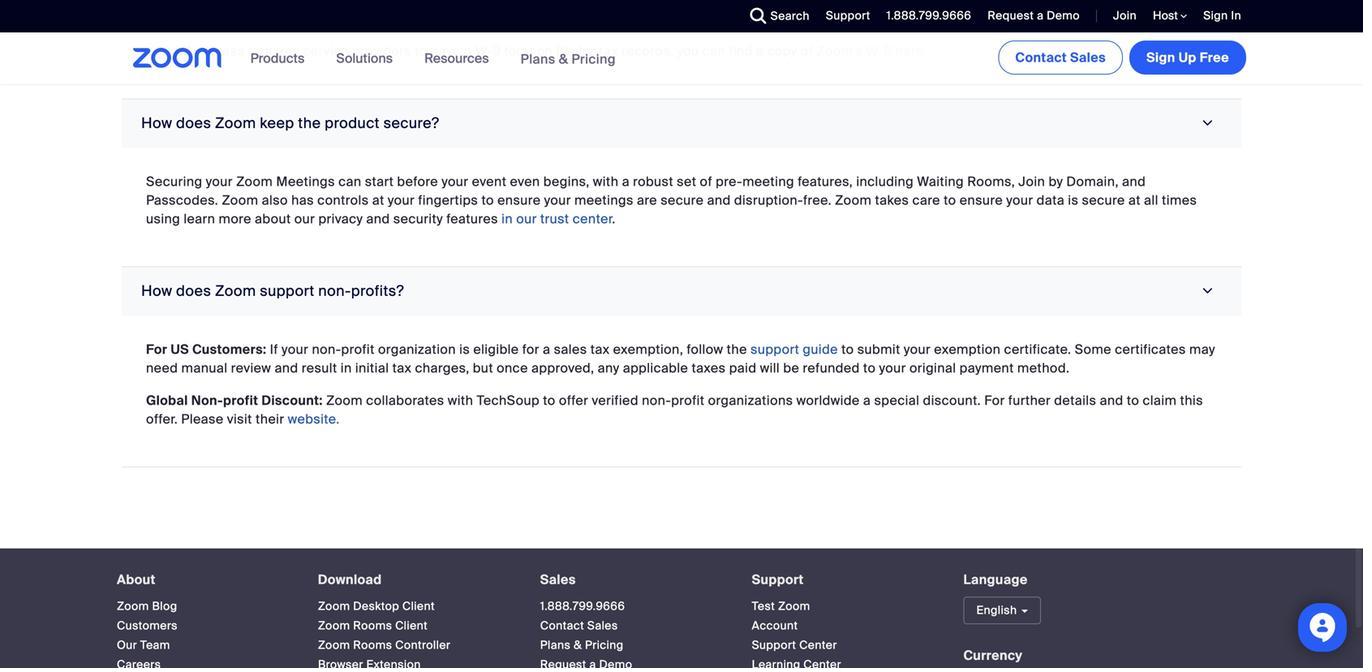 Task type: describe. For each thing, give the bounding box(es) containing it.
meetings
[[575, 192, 634, 209]]

join link left host
[[1102, 0, 1141, 32]]

2 ensure from the left
[[960, 192, 1003, 209]]

account
[[752, 619, 798, 634]]

1 vertical spatial non-
[[312, 341, 341, 358]]

service
[[303, 43, 349, 60]]

special
[[875, 392, 920, 410]]

all
[[1145, 192, 1159, 209]]

initial
[[355, 360, 389, 377]]

before
[[397, 173, 438, 190]]

a left demo
[[1038, 8, 1044, 23]]

to left the claim
[[1127, 392, 1140, 410]]

1 vertical spatial the
[[727, 341, 747, 358]]

features,
[[798, 173, 853, 190]]

zoom down features,
[[835, 192, 872, 209]]

0 vertical spatial in
[[502, 211, 513, 228]]

1 vertical spatial contact sales link
[[540, 619, 618, 634]]

sign up free button
[[1130, 41, 1247, 75]]

main content containing how does zoom keep the product secure?
[[0, 0, 1364, 549]]

2 our from the left
[[516, 211, 537, 228]]

more
[[219, 211, 252, 228]]

banner containing contact sales
[[114, 32, 1250, 86]]

english button
[[964, 598, 1042, 625]]

0 horizontal spatial sales
[[540, 572, 576, 589]]

1 horizontal spatial .
[[924, 43, 928, 60]]

to up refunded
[[842, 341, 854, 358]]

right image
[[1198, 116, 1220, 131]]

charges,
[[415, 360, 470, 377]]

your left business
[[158, 43, 185, 60]]

2 w- from the left
[[867, 43, 884, 60]]

demo
[[1047, 8, 1080, 23]]

review
[[231, 360, 271, 377]]

plans & pricing
[[521, 51, 616, 68]]

your up fingertips
[[442, 173, 469, 190]]

does for how does zoom support non-profits?
[[176, 282, 211, 301]]

join link up meetings navigation
[[1114, 8, 1137, 23]]

0 vertical spatial support
[[826, 8, 871, 23]]

sign for sign in
[[1204, 8, 1229, 23]]

if your business requires service providers to have a w-9 form on file for tax records, you can find a copy of zoom's w-9 here .
[[146, 43, 928, 60]]

techsoup
[[477, 392, 540, 410]]

host
[[1154, 8, 1181, 23]]

sales inside 1.888.799.9666 contact sales plans & pricing
[[588, 619, 618, 634]]

zoom logo image
[[133, 48, 222, 68]]

any
[[598, 360, 620, 377]]

team
[[140, 639, 170, 654]]

does for how does zoom keep the product secure?
[[176, 114, 211, 133]]

sign for sign up free
[[1147, 49, 1176, 66]]

sign up free
[[1147, 49, 1230, 66]]

are
[[637, 192, 658, 209]]

request
[[988, 8, 1034, 23]]

and down the pre-
[[707, 192, 731, 209]]

approved,
[[532, 360, 595, 377]]

free.
[[804, 192, 832, 209]]

products button
[[251, 32, 312, 84]]

support inside 'test zoom account support center'
[[752, 639, 797, 654]]

follow
[[687, 341, 724, 358]]

zoom desktop client zoom rooms client zoom rooms controller
[[318, 600, 451, 654]]

contact sales link inside meetings navigation
[[999, 41, 1123, 75]]

to left have
[[415, 43, 427, 60]]

to down waiting
[[944, 192, 957, 209]]

resources
[[425, 50, 489, 67]]

1 vertical spatial tax
[[591, 341, 610, 358]]

zoom inside zoom collaborates with techsoup to offer verified non-profit organizations worldwide a special discount. for further details and to claim this offer. please visit their
[[326, 392, 363, 410]]

zoom blog link
[[117, 600, 177, 615]]

account link
[[752, 619, 798, 634]]

zoom rooms client link
[[318, 619, 428, 634]]

pre-
[[716, 173, 743, 190]]

& inside 1.888.799.9666 contact sales plans & pricing
[[574, 639, 582, 654]]

zoom desktop client link
[[318, 600, 435, 615]]

resources button
[[425, 32, 496, 84]]

search button
[[738, 0, 814, 32]]

zoom collaborates with techsoup to offer verified non-profit organizations worldwide a special discount. for further details and to claim this offer. please visit their
[[146, 392, 1204, 428]]

how does zoom support non-profits?
[[141, 282, 404, 301]]

sales link
[[540, 572, 576, 589]]

to down submit
[[864, 360, 876, 377]]

how for how does zoom keep the product secure?
[[141, 114, 172, 133]]

also
[[262, 192, 288, 209]]

of inside securing your zoom meetings can start before your event even begins, with a robust set of pre-meeting features, including waiting rooms, join by domain, and passcodes. zoom also has controls at your fingertips to ensure your meetings are secure and disruption-free. zoom takes care to ensure your data is secure at all times using learn more about our privacy and security features
[[700, 173, 713, 190]]

zoom rooms controller link
[[318, 639, 451, 654]]

with inside zoom collaborates with techsoup to offer verified non-profit organizations worldwide a special discount. for further details and to claim this offer. please visit their
[[448, 392, 474, 410]]

2 9 from the left
[[884, 43, 892, 60]]

1.888.799.9666 for 1.888.799.9666
[[887, 8, 972, 23]]

zoom down download link in the bottom left of the page
[[318, 600, 350, 615]]

zoom up the more at the left of page
[[222, 192, 259, 209]]

may
[[1190, 341, 1216, 358]]

by
[[1049, 173, 1064, 190]]

1.888.799.9666 for 1.888.799.9666 contact sales plans & pricing
[[540, 600, 625, 615]]

1 vertical spatial for
[[523, 341, 540, 358]]

1 horizontal spatial can
[[703, 43, 726, 60]]

a right have
[[464, 43, 472, 60]]

will
[[760, 360, 780, 377]]

tax for once
[[393, 360, 412, 377]]

0 vertical spatial for
[[146, 341, 167, 358]]

global non-profit discount:
[[146, 392, 323, 410]]

your down submit
[[880, 360, 907, 377]]

disruption-
[[735, 192, 804, 209]]

1 horizontal spatial profit
[[341, 341, 375, 358]]

keep
[[260, 114, 294, 133]]

zoom down the zoom rooms client link
[[318, 639, 350, 654]]

this
[[1181, 392, 1204, 410]]

your up result
[[282, 341, 309, 358]]

zoom blog customers our team
[[117, 600, 178, 654]]

0 vertical spatial of
[[801, 43, 814, 60]]

has
[[291, 192, 314, 209]]

zoom's w-9 here link
[[817, 43, 924, 60]]

your down before
[[388, 192, 415, 209]]

a inside securing your zoom meetings can start before your event even begins, with a robust set of pre-meeting features, including waiting rooms, join by domain, and passcodes. zoom also has controls at your fingertips to ensure your meetings are secure and disruption-free. zoom takes care to ensure your data is secure at all times using learn more about our privacy and security features
[[622, 173, 630, 190]]

find
[[729, 43, 753, 60]]

contact inside meetings navigation
[[1016, 49, 1067, 66]]

tax for can
[[599, 43, 619, 60]]

download
[[318, 572, 382, 589]]

secure?
[[384, 114, 440, 133]]

and down start
[[366, 211, 390, 228]]

solutions button
[[336, 32, 400, 84]]

0 horizontal spatial profit
[[223, 392, 258, 410]]

providers
[[353, 43, 412, 60]]

up
[[1179, 49, 1197, 66]]

refunded
[[803, 360, 860, 377]]

product information navigation
[[238, 32, 628, 86]]

passcodes.
[[146, 192, 218, 209]]

your up original
[[904, 341, 931, 358]]

1 vertical spatial .
[[612, 211, 616, 228]]

download link
[[318, 572, 382, 589]]

begins,
[[544, 173, 590, 190]]

zoom inside zoom blog customers our team
[[117, 600, 149, 615]]

a right find
[[757, 43, 764, 60]]

result
[[302, 360, 337, 377]]

0 horizontal spatial is
[[460, 341, 470, 358]]

free
[[1200, 49, 1230, 66]]

zoom down zoom desktop client link
[[318, 619, 350, 634]]

fingertips
[[418, 192, 478, 209]]

copy
[[768, 43, 798, 60]]

for us customers: if your non-profit organization is eligible for a sales tax exemption, follow the support guide
[[146, 341, 838, 358]]

once
[[497, 360, 528, 377]]



Task type: locate. For each thing, give the bounding box(es) containing it.
original
[[910, 360, 957, 377]]

non- down privacy
[[318, 282, 351, 301]]

and right details
[[1100, 392, 1124, 410]]

1 vertical spatial contact
[[540, 619, 585, 634]]

1 horizontal spatial ensure
[[960, 192, 1003, 209]]

tax
[[599, 43, 619, 60], [591, 341, 610, 358], [393, 360, 412, 377]]

1 vertical spatial sales
[[540, 572, 576, 589]]

payment
[[960, 360, 1014, 377]]

security
[[393, 211, 443, 228]]

meetings navigation
[[996, 32, 1250, 78]]

securing
[[146, 173, 203, 190]]

0 horizontal spatial in
[[341, 360, 352, 377]]

does inside 'how does zoom support non-profits?' dropdown button
[[176, 282, 211, 301]]

worldwide
[[797, 392, 860, 410]]

0 horizontal spatial if
[[146, 43, 154, 60]]

2 horizontal spatial profit
[[672, 392, 705, 410]]

1 vertical spatial does
[[176, 282, 211, 301]]

profit up visit
[[223, 392, 258, 410]]

if left business
[[146, 43, 154, 60]]

how does zoom keep the product secure?
[[141, 114, 440, 133]]

collaborates
[[366, 392, 445, 410]]

does inside how does zoom keep the product secure? dropdown button
[[176, 114, 211, 133]]

0 vertical spatial non-
[[318, 282, 351, 301]]

non- inside zoom collaborates with techsoup to offer verified non-profit organizations worldwide a special discount. for further details and to claim this offer. please visit their
[[642, 392, 672, 410]]

can inside securing your zoom meetings can start before your event even begins, with a robust set of pre-meeting features, including waiting rooms, join by domain, and passcodes. zoom also has controls at your fingertips to ensure your meetings are secure and disruption-free. zoom takes care to ensure your data is secure at all times using learn more about our privacy and security features
[[339, 173, 362, 190]]

waiting
[[918, 173, 964, 190]]

privacy
[[319, 211, 363, 228]]

profit down taxes
[[672, 392, 705, 410]]

contact down 1.888.799.9666 link
[[540, 619, 585, 634]]

plans inside 1.888.799.9666 contact sales plans & pricing
[[540, 639, 571, 654]]

tax inside the to submit your exemption certificate. some certificates may need manual review and result in initial tax charges, but once approved, any applicable taxes paid will be refunded to your original payment method.
[[393, 360, 412, 377]]

even
[[510, 173, 540, 190]]

pricing down 1.888.799.9666 link
[[585, 639, 624, 654]]

1 horizontal spatial in
[[502, 211, 513, 228]]

and inside zoom collaborates with techsoup to offer verified non-profit organizations worldwide a special discount. for further details and to claim this offer. please visit their
[[1100, 392, 1124, 410]]

is inside securing your zoom meetings can start before your event even begins, with a robust set of pre-meeting features, including waiting rooms, join by domain, and passcodes. zoom also has controls at your fingertips to ensure your meetings are secure and disruption-free. zoom takes care to ensure your data is secure at all times using learn more about our privacy and security features
[[1069, 192, 1079, 209]]

is up charges, on the left bottom
[[460, 341, 470, 358]]

our down has
[[294, 211, 315, 228]]

in left initial
[[341, 360, 352, 377]]

right image
[[1198, 284, 1220, 299]]

non- inside dropdown button
[[318, 282, 351, 301]]

1.888.799.9666 contact sales plans & pricing
[[540, 600, 625, 654]]

0 horizontal spatial .
[[612, 211, 616, 228]]

and up all
[[1123, 173, 1146, 190]]

0 horizontal spatial 9
[[493, 43, 501, 60]]

at down start
[[372, 192, 385, 209]]

how up securing
[[141, 114, 172, 133]]

1 our from the left
[[294, 211, 315, 228]]

zoom up account
[[778, 600, 811, 615]]

0 vertical spatial pricing
[[572, 51, 616, 68]]

is right data on the top
[[1069, 192, 1079, 209]]

sign left up
[[1147, 49, 1176, 66]]

your left data on the top
[[1007, 192, 1034, 209]]

support
[[826, 8, 871, 23], [752, 572, 804, 589], [752, 639, 797, 654]]

1 how from the top
[[141, 114, 172, 133]]

about
[[255, 211, 291, 228]]

0 vertical spatial is
[[1069, 192, 1079, 209]]

for up need
[[146, 341, 167, 358]]

& inside the product information navigation
[[559, 51, 568, 68]]

zoom up also
[[236, 173, 273, 190]]

0 vertical spatial how
[[141, 114, 172, 133]]

your up in our trust center link
[[544, 192, 571, 209]]

1 vertical spatial &
[[574, 639, 582, 654]]

.
[[924, 43, 928, 60], [612, 211, 616, 228]]

taxes
[[692, 360, 726, 377]]

1 horizontal spatial of
[[801, 43, 814, 60]]

0 horizontal spatial can
[[339, 173, 362, 190]]

1 vertical spatial for
[[985, 392, 1005, 410]]

file
[[556, 43, 575, 60]]

the right keep
[[298, 114, 321, 133]]

for right file
[[579, 43, 596, 60]]

language
[[964, 572, 1028, 589]]

can right the you
[[703, 43, 726, 60]]

tax up any
[[591, 341, 610, 358]]

meetings
[[276, 173, 335, 190]]

zoom up website. link
[[326, 392, 363, 410]]

1 vertical spatial plans
[[540, 639, 571, 654]]

1 secure from the left
[[661, 192, 704, 209]]

times
[[1162, 192, 1198, 209]]

manual
[[181, 360, 228, 377]]

0 horizontal spatial our
[[294, 211, 315, 228]]

sign
[[1204, 8, 1229, 23], [1147, 49, 1176, 66]]

2 vertical spatial support
[[752, 639, 797, 654]]

pricing right on
[[572, 51, 616, 68]]

exemption
[[935, 341, 1001, 358]]

0 horizontal spatial the
[[298, 114, 321, 133]]

for down payment
[[985, 392, 1005, 410]]

here
[[896, 43, 924, 60]]

1 horizontal spatial join
[[1114, 8, 1137, 23]]

0 vertical spatial join
[[1114, 8, 1137, 23]]

for
[[579, 43, 596, 60], [523, 341, 540, 358]]

1 horizontal spatial support
[[751, 341, 800, 358]]

offer.
[[146, 411, 178, 428]]

test zoom link
[[752, 600, 811, 615]]

can up the controls
[[339, 173, 362, 190]]

join left by
[[1019, 173, 1046, 190]]

1 vertical spatial sign
[[1147, 49, 1176, 66]]

0 horizontal spatial w-
[[475, 43, 493, 60]]

rooms down desktop
[[353, 619, 392, 634]]

0 vertical spatial client
[[403, 600, 435, 615]]

how inside 'how does zoom support non-profits?' dropdown button
[[141, 282, 172, 301]]

main content
[[0, 0, 1364, 549]]

of right set
[[700, 173, 713, 190]]

plans inside the product information navigation
[[521, 51, 556, 68]]

1 horizontal spatial for
[[579, 43, 596, 60]]

support link
[[814, 0, 875, 32], [826, 8, 871, 23], [752, 572, 804, 589]]

0 horizontal spatial contact sales link
[[540, 619, 618, 634]]

0 vertical spatial contact sales link
[[999, 41, 1123, 75]]

1 vertical spatial client
[[395, 619, 428, 634]]

organization
[[378, 341, 456, 358]]

secure down the domain,
[[1083, 192, 1126, 209]]

in right features
[[502, 211, 513, 228]]

profit up initial
[[341, 341, 375, 358]]

search
[[771, 9, 810, 24]]

guide
[[803, 341, 838, 358]]

tax left records,
[[599, 43, 619, 60]]

with up meetings
[[593, 173, 619, 190]]

plans left file
[[521, 51, 556, 68]]

support center link
[[752, 639, 838, 654]]

0 vertical spatial .
[[924, 43, 928, 60]]

our inside securing your zoom meetings can start before your event even begins, with a robust set of pre-meeting features, including waiting rooms, join by domain, and passcodes. zoom also has controls at your fingertips to ensure your meetings are secure and disruption-free. zoom takes care to ensure your data is secure at all times using learn more about our privacy and security features
[[294, 211, 315, 228]]

1 horizontal spatial 1.888.799.9666
[[887, 8, 972, 23]]

0 vertical spatial rooms
[[353, 619, 392, 634]]

0 vertical spatial sign
[[1204, 8, 1229, 23]]

pricing inside 1.888.799.9666 contact sales plans & pricing
[[585, 639, 624, 654]]

0 horizontal spatial for
[[146, 341, 167, 358]]

0 vertical spatial contact
[[1016, 49, 1067, 66]]

zoom up customers:
[[215, 282, 256, 301]]

sales inside meetings navigation
[[1071, 49, 1106, 66]]

certificate.
[[1005, 341, 1072, 358]]

product
[[325, 114, 380, 133]]

rooms,
[[968, 173, 1016, 190]]

1 horizontal spatial for
[[985, 392, 1005, 410]]

tax down organization
[[393, 360, 412, 377]]

0 horizontal spatial &
[[559, 51, 568, 68]]

claim
[[1143, 392, 1177, 410]]

0 vertical spatial sales
[[1071, 49, 1106, 66]]

requires
[[248, 43, 300, 60]]

1 w- from the left
[[475, 43, 493, 60]]

join inside securing your zoom meetings can start before your event even begins, with a robust set of pre-meeting features, including waiting rooms, join by domain, and passcodes. zoom also has controls at your fingertips to ensure your meetings are secure and disruption-free. zoom takes care to ensure your data is secure at all times using learn more about our privacy and security features
[[1019, 173, 1046, 190]]

securing your zoom meetings can start before your event even begins, with a robust set of pre-meeting features, including waiting rooms, join by domain, and passcodes. zoom also has controls at your fingertips to ensure your meetings are secure and disruption-free. zoom takes care to ensure your data is secure at all times using learn more about our privacy and security features
[[146, 173, 1198, 228]]

1 horizontal spatial w-
[[867, 43, 884, 60]]

pricing inside the product information navigation
[[572, 51, 616, 68]]

for up once
[[523, 341, 540, 358]]

at left all
[[1129, 192, 1141, 209]]

pricing
[[572, 51, 616, 68], [585, 639, 624, 654]]

products
[[251, 50, 305, 67]]

how inside how does zoom keep the product secure? dropdown button
[[141, 114, 172, 133]]

& down 1.888.799.9666 link
[[574, 639, 582, 654]]

zoom inside 'test zoom account support center'
[[778, 600, 811, 615]]

1 vertical spatial can
[[339, 173, 362, 190]]

about
[[117, 572, 156, 589]]

1.888.799.9666 up "here"
[[887, 8, 972, 23]]

1 horizontal spatial &
[[574, 639, 582, 654]]

2 vertical spatial non-
[[642, 392, 672, 410]]

0 horizontal spatial of
[[700, 173, 713, 190]]

to down event
[[482, 192, 494, 209]]

2 at from the left
[[1129, 192, 1141, 209]]

sales
[[554, 341, 587, 358]]

support down account link on the bottom right
[[752, 639, 797, 654]]

learn
[[184, 211, 215, 228]]

1 vertical spatial with
[[448, 392, 474, 410]]

0 vertical spatial can
[[703, 43, 726, 60]]

and inside the to submit your exemption certificate. some certificates may need manual review and result in initial tax charges, but once approved, any applicable taxes paid will be refunded to your original payment method.
[[275, 360, 298, 377]]

to submit your exemption certificate. some certificates may need manual review and result in initial tax charges, but once approved, any applicable taxes paid will be refunded to your original payment method.
[[146, 341, 1216, 377]]

non- up result
[[312, 341, 341, 358]]

in inside the to submit your exemption certificate. some certificates may need manual review and result in initial tax charges, but once approved, any applicable taxes paid will be refunded to your original payment method.
[[341, 360, 352, 377]]

2 secure from the left
[[1083, 192, 1126, 209]]

support down about
[[260, 282, 315, 301]]

offer
[[559, 392, 589, 410]]

1 horizontal spatial the
[[727, 341, 747, 358]]

with inside securing your zoom meetings can start before your event even begins, with a robust set of pre-meeting features, including waiting rooms, join by domain, and passcodes. zoom also has controls at your fingertips to ensure your meetings are secure and disruption-free. zoom takes care to ensure your data is secure at all times using learn more about our privacy and security features
[[593, 173, 619, 190]]

1 rooms from the top
[[353, 619, 392, 634]]

form
[[504, 43, 534, 60]]

please
[[181, 411, 224, 428]]

for inside zoom collaborates with techsoup to offer verified non-profit organizations worldwide a special discount. for further details and to claim this offer. please visit their
[[985, 392, 1005, 410]]

1 vertical spatial support
[[751, 341, 800, 358]]

1 vertical spatial support
[[752, 572, 804, 589]]

9 left "here"
[[884, 43, 892, 60]]

1 horizontal spatial our
[[516, 211, 537, 228]]

0 horizontal spatial ensure
[[498, 192, 541, 209]]

solutions
[[336, 50, 393, 67]]

sales up 1.888.799.9666 link
[[540, 572, 576, 589]]

a left robust
[[622, 173, 630, 190]]

sign inside "button"
[[1147, 49, 1176, 66]]

0 horizontal spatial at
[[372, 192, 385, 209]]

is
[[1069, 192, 1079, 209], [460, 341, 470, 358]]

1 horizontal spatial sign
[[1204, 8, 1229, 23]]

contact down request a demo
[[1016, 49, 1067, 66]]

1 horizontal spatial 9
[[884, 43, 892, 60]]

discount:
[[262, 392, 323, 410]]

rooms
[[353, 619, 392, 634], [353, 639, 392, 654]]

profit inside zoom collaborates with techsoup to offer verified non-profit organizations worldwide a special discount. for further details and to claim this offer. please visit their
[[672, 392, 705, 410]]

verified
[[592, 392, 639, 410]]

how does zoom keep the product secure? button
[[122, 99, 1242, 148]]

1 horizontal spatial with
[[593, 173, 619, 190]]

the inside dropdown button
[[298, 114, 321, 133]]

2 vertical spatial tax
[[393, 360, 412, 377]]

support inside dropdown button
[[260, 282, 315, 301]]

2 how from the top
[[141, 282, 172, 301]]

in our trust center .
[[502, 211, 616, 228]]

1 vertical spatial join
[[1019, 173, 1046, 190]]

contact inside 1.888.799.9666 contact sales plans & pricing
[[540, 619, 585, 634]]

1 horizontal spatial secure
[[1083, 192, 1126, 209]]

sign left in
[[1204, 8, 1229, 23]]

visit
[[227, 411, 252, 428]]

if
[[146, 43, 154, 60], [270, 341, 278, 358]]

1 at from the left
[[372, 192, 385, 209]]

event
[[472, 173, 507, 190]]

0 horizontal spatial 1.888.799.9666
[[540, 600, 625, 615]]

0 horizontal spatial for
[[523, 341, 540, 358]]

1 horizontal spatial contact
[[1016, 49, 1067, 66]]

of right copy
[[801, 43, 814, 60]]

test
[[752, 600, 775, 615]]

data
[[1037, 192, 1065, 209]]

1 vertical spatial of
[[700, 173, 713, 190]]

w- left form
[[475, 43, 493, 60]]

certificates
[[1115, 341, 1187, 358]]

1 vertical spatial rooms
[[353, 639, 392, 654]]

2 rooms from the top
[[353, 639, 392, 654]]

you
[[677, 43, 699, 60]]

sales
[[1071, 49, 1106, 66], [540, 572, 576, 589], [588, 619, 618, 634]]

support up will
[[751, 341, 800, 358]]

1 vertical spatial is
[[460, 341, 470, 358]]

details
[[1055, 392, 1097, 410]]

zoom left keep
[[215, 114, 256, 133]]

does up us
[[176, 282, 211, 301]]

in
[[1232, 8, 1242, 23]]

1 vertical spatial in
[[341, 360, 352, 377]]

a inside zoom collaborates with techsoup to offer verified non-profit organizations worldwide a special discount. for further details and to claim this offer. please visit their
[[864, 392, 871, 410]]

1 horizontal spatial at
[[1129, 192, 1141, 209]]

exemption,
[[613, 341, 684, 358]]

0 horizontal spatial secure
[[661, 192, 704, 209]]

1 vertical spatial pricing
[[585, 639, 624, 654]]

join up meetings navigation
[[1114, 8, 1137, 23]]

w- left "here"
[[867, 43, 884, 60]]

a left 'special'
[[864, 392, 871, 410]]

does up securing
[[176, 114, 211, 133]]

tab list
[[122, 0, 1242, 468]]

including
[[857, 173, 914, 190]]

banner
[[114, 32, 1250, 86]]

2 vertical spatial sales
[[588, 619, 618, 634]]

need
[[146, 360, 178, 377]]

takes
[[875, 192, 909, 209]]

a left "sales"
[[543, 341, 551, 358]]

1 does from the top
[[176, 114, 211, 133]]

1 vertical spatial if
[[270, 341, 278, 358]]

to left offer
[[543, 392, 556, 410]]

1 vertical spatial 1.888.799.9666
[[540, 600, 625, 615]]

9 left form
[[493, 43, 501, 60]]

0 vertical spatial 1.888.799.9666
[[887, 8, 972, 23]]

care
[[913, 192, 941, 209]]

but
[[473, 360, 494, 377]]

our left trust
[[516, 211, 537, 228]]

your up the more at the left of page
[[206, 173, 233, 190]]

us
[[171, 341, 189, 358]]

business
[[188, 43, 245, 60]]

0 vertical spatial the
[[298, 114, 321, 133]]

at
[[372, 192, 385, 209], [1129, 192, 1141, 209]]

ensure down even
[[498, 192, 541, 209]]

0 horizontal spatial with
[[448, 392, 474, 410]]

0 vertical spatial for
[[579, 43, 596, 60]]

test zoom account support center
[[752, 600, 838, 654]]

0 horizontal spatial contact
[[540, 619, 585, 634]]

support up test zoom link
[[752, 572, 804, 589]]

profits?
[[351, 282, 404, 301]]

support up zoom's
[[826, 8, 871, 23]]

contact sales link down demo
[[999, 41, 1123, 75]]

if up review in the left of the page
[[270, 341, 278, 358]]

ensure
[[498, 192, 541, 209], [960, 192, 1003, 209]]

tab list containing how does zoom keep the product secure?
[[122, 0, 1242, 468]]

ensure down rooms,
[[960, 192, 1003, 209]]

0 vertical spatial &
[[559, 51, 568, 68]]

discount.
[[923, 392, 981, 410]]

zoom up customers link
[[117, 600, 149, 615]]

1 horizontal spatial if
[[270, 341, 278, 358]]

our
[[117, 639, 137, 654]]

how up us
[[141, 282, 172, 301]]

their
[[256, 411, 284, 428]]

0 vertical spatial support
[[260, 282, 315, 301]]

how
[[141, 114, 172, 133], [141, 282, 172, 301]]

contact sales
[[1016, 49, 1106, 66]]

our
[[294, 211, 315, 228], [516, 211, 537, 228]]

sales down 1.888.799.9666 link
[[588, 619, 618, 634]]

meeting
[[743, 173, 795, 190]]

center
[[800, 639, 838, 654]]

non- down applicable
[[642, 392, 672, 410]]

customers link
[[117, 619, 178, 634]]

1 ensure from the left
[[498, 192, 541, 209]]

for
[[146, 341, 167, 358], [985, 392, 1005, 410]]

how for how does zoom support non-profits?
[[141, 282, 172, 301]]

2 horizontal spatial sales
[[1071, 49, 1106, 66]]

the up paid
[[727, 341, 747, 358]]

0 vertical spatial with
[[593, 173, 619, 190]]

2 does from the top
[[176, 282, 211, 301]]

1 9 from the left
[[493, 43, 501, 60]]

1 vertical spatial how
[[141, 282, 172, 301]]

with down charges, on the left bottom
[[448, 392, 474, 410]]

& right on
[[559, 51, 568, 68]]

0 vertical spatial plans
[[521, 51, 556, 68]]



Task type: vqa. For each thing, say whether or not it's contained in the screenshot.
option group at the right of page
no



